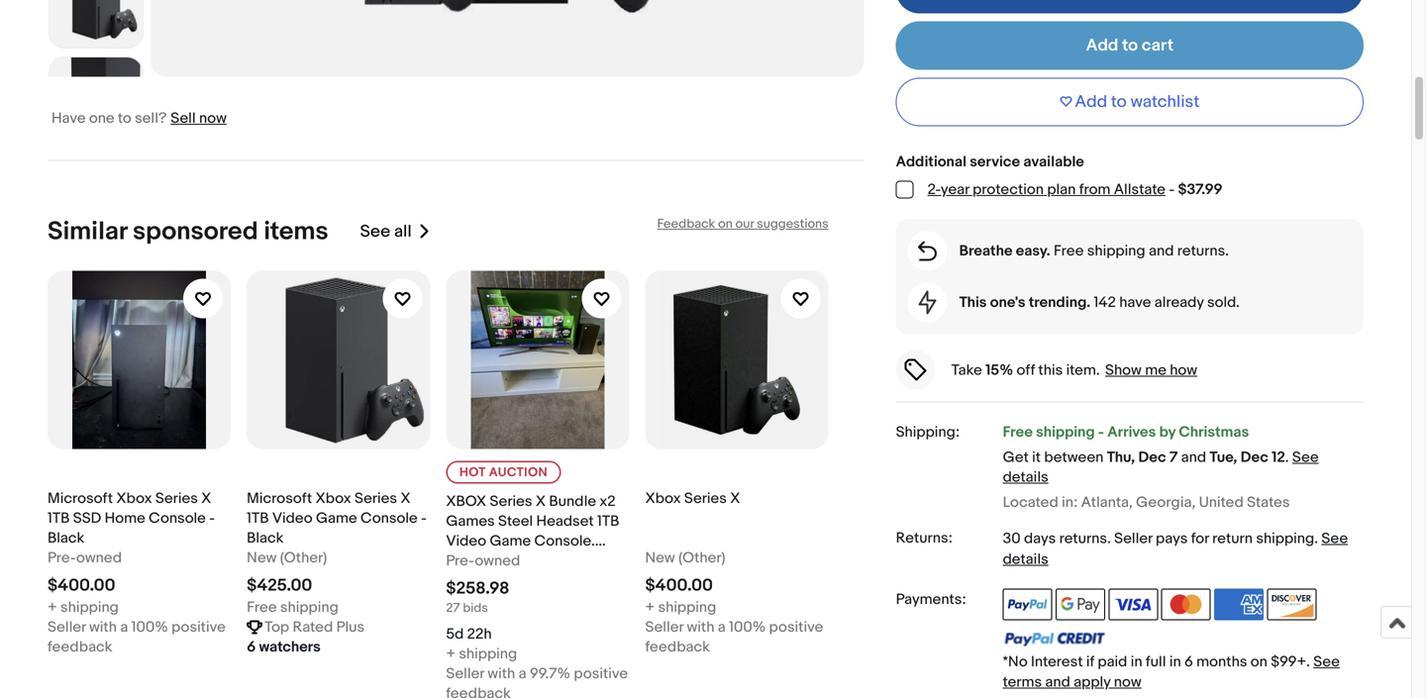 Task type: describe. For each thing, give the bounding box(es) containing it.
hot auction
[[459, 465, 548, 480]]

sold.
[[1207, 294, 1240, 312]]

+ inside pre-owned $258.98 27 bids 5d 22h + shipping seller with a 99.7% positive feedback
[[446, 645, 456, 663]]

x inside "xbox series x bundle x2 games steel headset 1tb video game console. cod mw2, gta"
[[536, 493, 546, 511]]

sell
[[171, 109, 196, 127]]

microsoft xbox series x 1tb video game console - black new (other) $425.00 free shipping
[[247, 490, 427, 617]]

Seller with a 99.7% positive feedback text field
[[446, 664, 631, 698]]

1 horizontal spatial free
[[1003, 424, 1033, 441]]

New (Other) text field
[[645, 548, 725, 568]]

pays
[[1156, 530, 1188, 548]]

Top Rated Plus text field
[[265, 618, 365, 637]]

seller inside new (other) $400.00 + shipping seller with a 100% positive feedback
[[645, 619, 683, 636]]

xbox for $400.00
[[116, 490, 152, 508]]

paid
[[1098, 653, 1127, 671]]

6 watchers text field
[[247, 637, 321, 657]]

(other) inside microsoft xbox series x 1tb video game console - black new (other) $425.00 free shipping
[[280, 549, 327, 567]]

this
[[1038, 362, 1063, 379]]

breathe
[[959, 242, 1012, 260]]

*no
[[1003, 653, 1028, 671]]

georgia,
[[1136, 494, 1196, 512]]

shipping inside new (other) $400.00 + shipping seller with a 100% positive feedback
[[658, 599, 716, 617]]

returns.
[[1177, 242, 1229, 260]]

top rated plus
[[265, 619, 365, 636]]

2 horizontal spatial .
[[1314, 530, 1318, 548]]

feedback inside pre-owned $258.98 27 bids 5d 22h + shipping seller with a 99.7% positive feedback
[[446, 685, 511, 698]]

new inside microsoft xbox series x 1tb video game console - black new (other) $425.00 free shipping
[[247, 549, 277, 567]]

1tb for $425.00
[[247, 510, 269, 527]]

see terms and apply now link
[[1003, 653, 1340, 691]]

items
[[264, 216, 328, 247]]

100% inside new (other) $400.00 + shipping seller with a 100% positive feedback
[[729, 619, 766, 636]]

sponsored
[[133, 216, 258, 247]]

gta
[[525, 552, 553, 570]]

paypal credit image
[[1003, 631, 1106, 647]]

100% inside microsoft xbox series x 1tb ssd home console - black pre-owned $400.00 + shipping seller with a 100% positive feedback
[[131, 619, 168, 636]]

new (other) $400.00 + shipping seller with a 100% positive feedback
[[645, 549, 827, 656]]

$400.00 inside new (other) $400.00 + shipping seller with a 100% positive feedback
[[645, 575, 713, 596]]

Seller with a 100% positive feedback text field
[[645, 618, 829, 657]]

allstate
[[1114, 181, 1166, 199]]

5d
[[446, 626, 464, 643]]

*no interest if paid in full in 6 months on $99+.
[[1003, 653, 1313, 671]]

our
[[735, 216, 754, 232]]

positive inside new (other) $400.00 + shipping seller with a 100% positive feedback
[[769, 619, 823, 636]]

142
[[1094, 294, 1116, 312]]

$425.00 text field
[[247, 575, 312, 596]]

$99+.
[[1271, 653, 1310, 671]]

1 horizontal spatial + shipping text field
[[446, 644, 517, 664]]

by
[[1159, 424, 1176, 441]]

new inside new (other) $400.00 + shipping seller with a 100% positive feedback
[[645, 549, 675, 567]]

item.
[[1066, 362, 1100, 379]]

take
[[951, 362, 982, 379]]

video inside microsoft xbox series x 1tb video game console - black new (other) $425.00 free shipping
[[272, 510, 313, 527]]

top
[[265, 619, 289, 636]]

rated
[[293, 619, 333, 636]]

breathe easy. free shipping and returns.
[[959, 242, 1229, 260]]

to for cart
[[1122, 35, 1138, 56]]

video inside "xbox series x bundle x2 games steel headset 1tb video game console. cod mw2, gta"
[[446, 533, 486, 550]]

1tb inside "xbox series x bundle x2 games steel headset 1tb video game console. cod mw2, gta"
[[597, 513, 619, 531]]

sell?
[[135, 109, 167, 127]]

pre-owned $258.98 27 bids 5d 22h + shipping seller with a 99.7% positive feedback
[[446, 552, 631, 698]]

xbox
[[446, 493, 486, 511]]

add to cart link
[[896, 21, 1364, 70]]

ssd
[[73, 510, 101, 527]]

shipping down the states
[[1256, 530, 1314, 548]]

paypal image
[[1003, 589, 1052, 621]]

headset
[[536, 513, 594, 531]]

series inside microsoft xbox series x 1tb video game console - black new (other) $425.00 free shipping
[[355, 490, 397, 508]]

feedback
[[657, 216, 715, 232]]

already
[[1154, 294, 1204, 312]]

2 dec from the left
[[1241, 449, 1268, 467]]

picture 5 of 6 image
[[50, 0, 143, 48]]

take 15% off this item. show me how
[[951, 362, 1197, 379]]

positive inside pre-owned $258.98 27 bids 5d 22h + shipping seller with a 99.7% positive feedback
[[574, 665, 628, 683]]

arrives
[[1107, 424, 1156, 441]]

apply
[[1074, 673, 1111, 691]]

located
[[1003, 494, 1058, 512]]

now inside see terms and apply now
[[1114, 673, 1142, 691]]

add to watchlist
[[1075, 92, 1200, 113]]

see all
[[360, 221, 412, 242]]

get it between thu, dec 7 and tue, dec 12 .
[[1003, 449, 1292, 467]]

owned inside pre-owned $258.98 27 bids 5d 22h + shipping seller with a 99.7% positive feedback
[[475, 552, 520, 570]]

feedback inside microsoft xbox series x 1tb ssd home console - black pre-owned $400.00 + shipping seller with a 100% positive feedback
[[48, 638, 112, 656]]

console for $400.00
[[149, 510, 206, 527]]

have one to sell? sell now
[[51, 109, 227, 127]]

from
[[1079, 181, 1111, 199]]

additional service available
[[896, 153, 1084, 171]]

0 horizontal spatial now
[[199, 109, 227, 127]]

home
[[105, 510, 145, 527]]

discover image
[[1267, 589, 1317, 621]]

available
[[1023, 153, 1084, 171]]

black for $400.00
[[48, 529, 84, 547]]

watchers
[[259, 638, 321, 656]]

15%
[[985, 362, 1013, 379]]

microsoft xbox series x 1tb ssd home console - black pre-owned $400.00 + shipping seller with a 100% positive feedback
[[48, 490, 229, 656]]

interest
[[1031, 653, 1083, 671]]

sell now link
[[171, 109, 227, 127]]

1 dec from the left
[[1138, 449, 1166, 467]]

add to cart
[[1086, 35, 1174, 56]]

to for watchlist
[[1111, 92, 1127, 113]]

months
[[1196, 653, 1247, 671]]

auction
[[489, 465, 548, 480]]

22h
[[467, 626, 492, 643]]

service
[[970, 153, 1020, 171]]

add for add to watchlist
[[1075, 92, 1107, 113]]

- inside microsoft xbox series x 1tb video game console - black new (other) $425.00 free shipping
[[421, 510, 427, 527]]

27
[[446, 601, 460, 616]]

$400.00 inside microsoft xbox series x 1tb ssd home console - black pre-owned $400.00 + shipping seller with a 100% positive feedback
[[48, 575, 115, 596]]

30 days returns . seller pays for return shipping .
[[1003, 530, 1321, 548]]

tue,
[[1210, 449, 1237, 467]]

shipping up between
[[1036, 424, 1095, 441]]

return
[[1212, 530, 1253, 548]]

$400.00 text field for series
[[48, 575, 115, 596]]

show me how button
[[1103, 360, 1199, 379]]

see for 1st see details link
[[1292, 449, 1319, 467]]

+ shipping text field for $400.00
[[645, 598, 716, 618]]

xbox series x
[[645, 490, 740, 508]]

12
[[1272, 449, 1285, 467]]

console.
[[534, 533, 595, 550]]

- left arrives
[[1098, 424, 1104, 441]]

full
[[1146, 653, 1166, 671]]

similar sponsored items
[[48, 216, 328, 247]]

see for see terms and apply now link
[[1313, 653, 1340, 671]]

+ inside microsoft xbox series x 1tb ssd home console - black pre-owned $400.00 + shipping seller with a 100% positive feedback
[[48, 599, 57, 617]]

27 bids text field
[[446, 601, 488, 616]]

how
[[1170, 362, 1197, 379]]

pre- inside microsoft xbox series x 1tb ssd home console - black pre-owned $400.00 + shipping seller with a 100% positive feedback
[[48, 549, 76, 567]]

99.7%
[[530, 665, 570, 683]]

in:
[[1062, 494, 1078, 512]]

Pre-owned text field
[[446, 551, 520, 571]]

see details for 1st see details link
[[1003, 449, 1319, 486]]

see for 2nd see details link from the top of the page
[[1321, 530, 1348, 548]]

a inside pre-owned $258.98 27 bids 5d 22h + shipping seller with a 99.7% positive feedback
[[519, 665, 526, 683]]

Free shipping text field
[[247, 598, 338, 618]]

returns
[[1059, 530, 1107, 548]]

0 horizontal spatial .
[[1107, 530, 1111, 548]]

protection
[[973, 181, 1044, 199]]



Task type: vqa. For each thing, say whether or not it's contained in the screenshot.
the in:
yes



Task type: locate. For each thing, give the bounding box(es) containing it.
pre- up "$258.98"
[[446, 552, 475, 570]]

see terms and apply now
[[1003, 653, 1340, 691]]

feedback down new (other) text box
[[645, 638, 710, 656]]

1 horizontal spatial $400.00 text field
[[645, 575, 713, 596]]

seller
[[1114, 530, 1152, 548], [48, 619, 86, 636], [645, 619, 683, 636], [446, 665, 484, 683]]

0 vertical spatial see details link
[[1003, 449, 1319, 486]]

0 horizontal spatial on
[[718, 216, 733, 232]]

with inside pre-owned $258.98 27 bids 5d 22h + shipping seller with a 99.7% positive feedback
[[488, 665, 515, 683]]

trending.
[[1029, 294, 1090, 312]]

to
[[1122, 35, 1138, 56], [1111, 92, 1127, 113], [118, 109, 131, 127]]

0 horizontal spatial pre-
[[48, 549, 76, 567]]

master card image
[[1161, 589, 1211, 621]]

microsoft for $425.00
[[247, 490, 312, 508]]

1 vertical spatial free
[[1003, 424, 1033, 441]]

video up new (other) text field
[[272, 510, 313, 527]]

2 horizontal spatial a
[[718, 619, 726, 636]]

0 horizontal spatial a
[[120, 619, 128, 636]]

0 horizontal spatial free
[[247, 599, 277, 617]]

1 horizontal spatial on
[[1251, 653, 1267, 671]]

$400.00 down new (other) text box
[[645, 575, 713, 596]]

. up the states
[[1285, 449, 1289, 467]]

see inside see terms and apply now
[[1313, 653, 1340, 671]]

microsoft up ssd
[[48, 490, 113, 508]]

1 horizontal spatial 6
[[1184, 653, 1193, 671]]

x inside microsoft xbox series x 1tb ssd home console - black pre-owned $400.00 + shipping seller with a 100% positive feedback
[[201, 490, 211, 508]]

1 vertical spatial video
[[446, 533, 486, 550]]

plus
[[336, 619, 365, 636]]

0 vertical spatial and
[[1149, 242, 1174, 260]]

terms
[[1003, 673, 1042, 691]]

add for add to cart
[[1086, 35, 1118, 56]]

0 horizontal spatial xbox
[[116, 490, 152, 508]]

1 vertical spatial add
[[1075, 92, 1107, 113]]

game down steel
[[490, 533, 531, 550]]

1 (other) from the left
[[280, 549, 327, 567]]

1 see details link from the top
[[1003, 449, 1319, 486]]

1 vertical spatial with details__icon image
[[919, 291, 936, 315]]

0 horizontal spatial new
[[247, 549, 277, 567]]

1 vertical spatial and
[[1181, 449, 1206, 467]]

additional
[[896, 153, 966, 171]]

black up new (other) text field
[[247, 529, 284, 547]]

states
[[1247, 494, 1290, 512]]

0 horizontal spatial 1tb
[[48, 510, 70, 527]]

1 horizontal spatial positive
[[574, 665, 628, 683]]

owned
[[76, 549, 122, 567], [475, 552, 520, 570]]

0 horizontal spatial game
[[316, 510, 357, 527]]

0 horizontal spatial video
[[272, 510, 313, 527]]

xbox series x bundle x2 games steel headset 1tb video game console. cod mw2, gta
[[446, 493, 619, 570]]

with down pre-owned text field
[[89, 619, 117, 636]]

x2
[[599, 493, 616, 511]]

bids
[[463, 601, 488, 616]]

. down atlanta,
[[1107, 530, 1111, 548]]

+ inside new (other) $400.00 + shipping seller with a 100% positive feedback
[[645, 599, 655, 617]]

$400.00
[[48, 575, 115, 596], [645, 575, 713, 596]]

dec left 7
[[1138, 449, 1166, 467]]

1 horizontal spatial $400.00
[[645, 575, 713, 596]]

a left '99.7%'
[[519, 665, 526, 683]]

6
[[247, 638, 256, 656], [1184, 653, 1193, 671]]

it
[[1032, 449, 1041, 467]]

details down get
[[1003, 469, 1048, 486]]

$37.99
[[1178, 181, 1223, 199]]

1 with details__icon image from the top
[[918, 241, 937, 261]]

black for $425.00
[[247, 529, 284, 547]]

steel
[[498, 513, 533, 531]]

1 horizontal spatial 1tb
[[247, 510, 269, 527]]

one's
[[990, 294, 1025, 312]]

see details for 2nd see details link from the top of the page
[[1003, 530, 1348, 569]]

(other) down xbox series x
[[678, 549, 725, 567]]

0 vertical spatial see details
[[1003, 449, 1319, 486]]

(other) inside new (other) $400.00 + shipping seller with a 100% positive feedback
[[678, 549, 725, 567]]

owned up "$258.98"
[[475, 552, 520, 570]]

positive inside microsoft xbox series x 1tb ssd home console - black pre-owned $400.00 + shipping seller with a 100% positive feedback
[[171, 619, 226, 636]]

$400.00 text field
[[48, 575, 115, 596], [645, 575, 713, 596]]

0 horizontal spatial feedback
[[48, 638, 112, 656]]

with details__icon image for this
[[919, 291, 936, 315]]

1 horizontal spatial pre-
[[446, 552, 475, 570]]

2 vertical spatial free
[[247, 599, 277, 617]]

1 horizontal spatial and
[[1149, 242, 1174, 260]]

console inside microsoft xbox series x 1tb video game console - black new (other) $425.00 free shipping
[[360, 510, 418, 527]]

0 vertical spatial now
[[199, 109, 227, 127]]

2 xbox from the left
[[315, 490, 351, 508]]

pre-
[[48, 549, 76, 567], [446, 552, 475, 570]]

xbox for $425.00
[[315, 490, 351, 508]]

2 horizontal spatial and
[[1181, 449, 1206, 467]]

have
[[1119, 294, 1151, 312]]

0 horizontal spatial +
[[48, 599, 57, 617]]

in
[[1131, 653, 1142, 671], [1169, 653, 1181, 671]]

dec left 12
[[1241, 449, 1268, 467]]

1 vertical spatial game
[[490, 533, 531, 550]]

1 horizontal spatial xbox
[[315, 490, 351, 508]]

microsoft inside microsoft xbox series x 1tb video game console - black new (other) $425.00 free shipping
[[247, 490, 312, 508]]

and right 7
[[1181, 449, 1206, 467]]

2 horizontal spatial + shipping text field
[[645, 598, 716, 618]]

$400.00 text field down pre-owned text field
[[48, 575, 115, 596]]

+ shipping text field down new (other) text box
[[645, 598, 716, 618]]

see details down georgia,
[[1003, 530, 1348, 569]]

2 horizontal spatial with
[[687, 619, 714, 636]]

2 horizontal spatial 1tb
[[597, 513, 619, 531]]

1tb inside microsoft xbox series x 1tb ssd home console - black pre-owned $400.00 + shipping seller with a 100% positive feedback
[[48, 510, 70, 527]]

with details__icon image left breathe
[[918, 241, 937, 261]]

series inside "xbox series x bundle x2 games steel headset 1tb video game console. cod mw2, gta"
[[490, 493, 532, 511]]

hot
[[459, 465, 486, 480]]

2 console from the left
[[360, 510, 418, 527]]

xbox right "x2"
[[645, 490, 681, 508]]

positive
[[171, 619, 226, 636], [769, 619, 823, 636], [574, 665, 628, 683]]

details for 2nd see details link from the top of the page
[[1003, 551, 1048, 569]]

console inside microsoft xbox series x 1tb ssd home console - black pre-owned $400.00 + shipping seller with a 100% positive feedback
[[149, 510, 206, 527]]

easy.
[[1016, 242, 1050, 260]]

1tb for $400.00
[[48, 510, 70, 527]]

game inside "xbox series x bundle x2 games steel headset 1tb video game console. cod mw2, gta"
[[490, 533, 531, 550]]

and down interest
[[1045, 673, 1070, 691]]

add to watchlist button
[[896, 78, 1364, 126]]

show
[[1105, 362, 1142, 379]]

0 vertical spatial game
[[316, 510, 357, 527]]

0 vertical spatial details
[[1003, 469, 1048, 486]]

x inside microsoft xbox series x 1tb video game console - black new (other) $425.00 free shipping
[[400, 490, 411, 508]]

shipping up rated
[[280, 599, 338, 617]]

see details link up georgia,
[[1003, 449, 1319, 486]]

1tb down "x2"
[[597, 513, 619, 531]]

2 see details link from the top
[[1003, 530, 1348, 569]]

$425.00
[[247, 575, 312, 596]]

1 horizontal spatial 100%
[[729, 619, 766, 636]]

a inside microsoft xbox series x 1tb ssd home console - black pre-owned $400.00 + shipping seller with a 100% positive feedback
[[120, 619, 128, 636]]

1 $400.00 text field from the left
[[48, 575, 115, 596]]

shipping inside pre-owned $258.98 27 bids 5d 22h + shipping seller with a 99.7% positive feedback
[[459, 645, 517, 663]]

days
[[1024, 530, 1056, 548]]

to right one
[[118, 109, 131, 127]]

1 horizontal spatial feedback
[[446, 685, 511, 698]]

black inside microsoft xbox series x 1tb ssd home console - black pre-owned $400.00 + shipping seller with a 100% positive feedback
[[48, 529, 84, 547]]

Pre-owned text field
[[48, 548, 122, 568]]

6 left watchers
[[247, 638, 256, 656]]

2 with details__icon image from the top
[[919, 291, 936, 315]]

1 horizontal spatial owned
[[475, 552, 520, 570]]

0 vertical spatial video
[[272, 510, 313, 527]]

details down the 30
[[1003, 551, 1048, 569]]

visa image
[[1109, 589, 1158, 621]]

1 console from the left
[[149, 510, 206, 527]]

0 vertical spatial add
[[1086, 35, 1118, 56]]

shipping
[[1087, 242, 1145, 260], [1036, 424, 1095, 441], [1256, 530, 1314, 548], [60, 599, 119, 617], [280, 599, 338, 617], [658, 599, 716, 617], [459, 645, 517, 663]]

with details__icon image
[[918, 241, 937, 261], [919, 291, 936, 315]]

(other) up $425.00 text box at the left of page
[[280, 549, 327, 567]]

cod
[[446, 552, 480, 570]]

between
[[1044, 449, 1104, 467]]

american express image
[[1214, 589, 1264, 621]]

2 $400.00 from the left
[[645, 575, 713, 596]]

1 horizontal spatial game
[[490, 533, 531, 550]]

1 horizontal spatial now
[[1114, 673, 1142, 691]]

with inside new (other) $400.00 + shipping seller with a 100% positive feedback
[[687, 619, 714, 636]]

0 horizontal spatial with
[[89, 619, 117, 636]]

0 horizontal spatial black
[[48, 529, 84, 547]]

add down "add to cart"
[[1075, 92, 1107, 113]]

new up $425.00 text box at the left of page
[[247, 549, 277, 567]]

in left full
[[1131, 653, 1142, 671]]

2 in from the left
[[1169, 653, 1181, 671]]

0 horizontal spatial 6
[[247, 638, 256, 656]]

shipping inside microsoft xbox series x 1tb video game console - black new (other) $425.00 free shipping
[[280, 599, 338, 617]]

- left xbox
[[421, 510, 427, 527]]

console for $425.00
[[360, 510, 418, 527]]

2 see details from the top
[[1003, 530, 1348, 569]]

located in: atlanta, georgia, united states
[[1003, 494, 1290, 512]]

2-
[[928, 181, 941, 199]]

Seller with a 100% positive feedback text field
[[48, 618, 231, 657]]

seller down located in: atlanta, georgia, united states
[[1114, 530, 1152, 548]]

free right easy.
[[1054, 242, 1084, 260]]

if
[[1086, 653, 1094, 671]]

2 (other) from the left
[[678, 549, 725, 567]]

shipping inside microsoft xbox series x 1tb ssd home console - black pre-owned $400.00 + shipping seller with a 100% positive feedback
[[60, 599, 119, 617]]

1 horizontal spatial with
[[488, 665, 515, 683]]

- right home
[[209, 510, 215, 527]]

feedback down pre-owned text field
[[48, 638, 112, 656]]

0 vertical spatial with details__icon image
[[918, 241, 937, 261]]

3 xbox from the left
[[645, 490, 681, 508]]

2 100% from the left
[[729, 619, 766, 636]]

+ shipping text field down pre-owned text field
[[48, 598, 119, 618]]

feedback
[[48, 638, 112, 656], [645, 638, 710, 656], [446, 685, 511, 698]]

xbox inside microsoft xbox series x 1tb video game console - black new (other) $425.00 free shipping
[[315, 490, 351, 508]]

2 vertical spatial and
[[1045, 673, 1070, 691]]

this one's trending. 142 have already sold.
[[959, 294, 1240, 312]]

this
[[959, 294, 987, 312]]

see details up georgia,
[[1003, 449, 1319, 486]]

0 horizontal spatial + shipping text field
[[48, 598, 119, 618]]

seller down pre-owned text field
[[48, 619, 86, 636]]

30
[[1003, 530, 1021, 548]]

game inside microsoft xbox series x 1tb video game console - black new (other) $425.00 free shipping
[[316, 510, 357, 527]]

2 horizontal spatial +
[[645, 599, 655, 617]]

on left $99+. on the bottom right of the page
[[1251, 653, 1267, 671]]

0 horizontal spatial $400.00 text field
[[48, 575, 115, 596]]

add
[[1086, 35, 1118, 56], [1075, 92, 1107, 113]]

1 horizontal spatial dec
[[1241, 449, 1268, 467]]

0 horizontal spatial (other)
[[280, 549, 327, 567]]

pre- down ssd
[[48, 549, 76, 567]]

pre- inside pre-owned $258.98 27 bids 5d 22h + shipping seller with a 99.7% positive feedback
[[446, 552, 475, 570]]

and left returns.
[[1149, 242, 1174, 260]]

see
[[360, 221, 390, 242], [1292, 449, 1319, 467], [1321, 530, 1348, 548], [1313, 653, 1340, 671]]

owned inside microsoft xbox series x 1tb ssd home console - black pre-owned $400.00 + shipping seller with a 100% positive feedback
[[76, 549, 122, 567]]

1 horizontal spatial a
[[519, 665, 526, 683]]

$400.00 text field for $400.00
[[645, 575, 713, 596]]

1 microsoft from the left
[[48, 490, 113, 508]]

0 horizontal spatial microsoft
[[48, 490, 113, 508]]

+ down new (other) text box
[[645, 599, 655, 617]]

0 horizontal spatial in
[[1131, 653, 1142, 671]]

black inside microsoft xbox series x 1tb video game console - black new (other) $425.00 free shipping
[[247, 529, 284, 547]]

with inside microsoft xbox series x 1tb ssd home console - black pre-owned $400.00 + shipping seller with a 100% positive feedback
[[89, 619, 117, 636]]

- left $37.99
[[1169, 181, 1175, 199]]

1 vertical spatial see details
[[1003, 530, 1348, 569]]

1 100% from the left
[[131, 619, 168, 636]]

feedback on our suggestions
[[657, 216, 829, 232]]

+ shipping text field
[[48, 598, 119, 618], [645, 598, 716, 618], [446, 644, 517, 664]]

seller down 5d 22h "text box"
[[446, 665, 484, 683]]

seller inside microsoft xbox series x 1tb ssd home console - black pre-owned $400.00 + shipping seller with a 100% positive feedback
[[48, 619, 86, 636]]

see details link down georgia,
[[1003, 530, 1348, 569]]

1 black from the left
[[48, 529, 84, 547]]

feedback down 22h
[[446, 685, 511, 698]]

a down new (other) text box
[[718, 619, 726, 636]]

seller inside pre-owned $258.98 27 bids 5d 22h + shipping seller with a 99.7% positive feedback
[[446, 665, 484, 683]]

shipping down 22h
[[459, 645, 517, 663]]

1tb inside microsoft xbox series x 1tb video game console - black new (other) $425.00 free shipping
[[247, 510, 269, 527]]

1 vertical spatial see details link
[[1003, 530, 1348, 569]]

now right sell at left
[[199, 109, 227, 127]]

console right home
[[149, 510, 206, 527]]

1 new from the left
[[247, 549, 277, 567]]

me
[[1145, 362, 1166, 379]]

to inside button
[[1111, 92, 1127, 113]]

microsoft up new (other) text field
[[247, 490, 312, 508]]

new down xbox series x
[[645, 549, 675, 567]]

2 horizontal spatial positive
[[769, 619, 823, 636]]

1 horizontal spatial video
[[446, 533, 486, 550]]

with details__icon image for breathe
[[918, 241, 937, 261]]

see details
[[1003, 449, 1319, 486], [1003, 530, 1348, 569]]

0 horizontal spatial 100%
[[131, 619, 168, 636]]

free up top
[[247, 599, 277, 617]]

on left our
[[718, 216, 733, 232]]

- inside microsoft xbox series x 1tb ssd home console - black pre-owned $400.00 + shipping seller with a 100% positive feedback
[[209, 510, 215, 527]]

1 xbox from the left
[[116, 490, 152, 508]]

add left cart
[[1086, 35, 1118, 56]]

5d 22h text field
[[446, 625, 492, 644]]

2 horizontal spatial feedback
[[645, 638, 710, 656]]

. up discover image
[[1314, 530, 1318, 548]]

microsoft for $400.00
[[48, 490, 113, 508]]

with down new (other) text box
[[687, 619, 714, 636]]

7
[[1169, 449, 1178, 467]]

2 horizontal spatial free
[[1054, 242, 1084, 260]]

details for 1st see details link
[[1003, 469, 1048, 486]]

1 horizontal spatial (other)
[[678, 549, 725, 567]]

console left xbox
[[360, 510, 418, 527]]

1 see details from the top
[[1003, 449, 1319, 486]]

x
[[201, 490, 211, 508], [400, 490, 411, 508], [730, 490, 740, 508], [536, 493, 546, 511]]

to left cart
[[1122, 35, 1138, 56]]

google pay image
[[1056, 589, 1105, 621]]

2 black from the left
[[247, 529, 284, 547]]

1 horizontal spatial microsoft
[[247, 490, 312, 508]]

feedback inside new (other) $400.00 + shipping seller with a 100% positive feedback
[[645, 638, 710, 656]]

1 horizontal spatial black
[[247, 529, 284, 547]]

0 horizontal spatial $400.00
[[48, 575, 115, 596]]

have
[[51, 109, 86, 127]]

6 inside text box
[[247, 638, 256, 656]]

black up pre-owned text field
[[48, 529, 84, 547]]

console
[[149, 510, 206, 527], [360, 510, 418, 527]]

game up new (other) text field
[[316, 510, 357, 527]]

2-year protection plan from allstate - $37.99
[[928, 181, 1223, 199]]

microsoft inside microsoft xbox series x 1tb ssd home console - black pre-owned $400.00 + shipping seller with a 100% positive feedback
[[48, 490, 113, 508]]

0 horizontal spatial positive
[[171, 619, 226, 636]]

1 horizontal spatial +
[[446, 645, 456, 663]]

payments:
[[896, 591, 966, 609]]

xbox inside microsoft xbox series x 1tb ssd home console - black pre-owned $400.00 + shipping seller with a 100% positive feedback
[[116, 490, 152, 508]]

a inside new (other) $400.00 + shipping seller with a 100% positive feedback
[[718, 619, 726, 636]]

2 horizontal spatial xbox
[[645, 490, 681, 508]]

feedback on our suggestions link
[[657, 216, 829, 232]]

free up get
[[1003, 424, 1033, 441]]

2 new from the left
[[645, 549, 675, 567]]

-
[[1169, 181, 1175, 199], [1098, 424, 1104, 441], [209, 510, 215, 527], [421, 510, 427, 527]]

shipping down pre-owned text field
[[60, 599, 119, 617]]

free shipping - arrives by christmas
[[1003, 424, 1249, 441]]

series inside microsoft xbox series x 1tb ssd home console - black pre-owned $400.00 + shipping seller with a 100% positive feedback
[[155, 490, 198, 508]]

xbox up home
[[116, 490, 152, 508]]

to left watchlist in the top of the page
[[1111, 92, 1127, 113]]

a down pre-owned text field
[[120, 619, 128, 636]]

in right full
[[1169, 653, 1181, 671]]

with details__icon image left "this"
[[919, 291, 936, 315]]

get
[[1003, 449, 1029, 467]]

returns:
[[896, 530, 953, 547]]

1tb up new (other) text field
[[247, 510, 269, 527]]

1 horizontal spatial console
[[360, 510, 418, 527]]

100%
[[131, 619, 168, 636], [729, 619, 766, 636]]

1 horizontal spatial .
[[1285, 449, 1289, 467]]

1 details from the top
[[1003, 469, 1048, 486]]

$258.98 text field
[[446, 579, 509, 599]]

0 horizontal spatial dec
[[1138, 449, 1166, 467]]

atlanta,
[[1081, 494, 1133, 512]]

seller down new (other) text box
[[645, 619, 683, 636]]

add inside button
[[1075, 92, 1107, 113]]

0 horizontal spatial console
[[149, 510, 206, 527]]

shipping down new (other) text box
[[658, 599, 716, 617]]

$400.00 down pre-owned text field
[[48, 575, 115, 596]]

+ down pre-owned text field
[[48, 599, 57, 617]]

.
[[1285, 449, 1289, 467], [1107, 530, 1111, 548], [1314, 530, 1318, 548]]

1 $400.00 from the left
[[48, 575, 115, 596]]

and inside see terms and apply now
[[1045, 673, 1070, 691]]

0 horizontal spatial owned
[[76, 549, 122, 567]]

1 horizontal spatial new
[[645, 549, 675, 567]]

free inside microsoft xbox series x 1tb video game console - black new (other) $425.00 free shipping
[[247, 599, 277, 617]]

one
[[89, 109, 114, 127]]

video up cod
[[446, 533, 486, 550]]

2 microsoft from the left
[[247, 490, 312, 508]]

xbox up new (other) text field
[[315, 490, 351, 508]]

6 right full
[[1184, 653, 1193, 671]]

see all link
[[360, 216, 431, 247]]

2 details from the top
[[1003, 551, 1048, 569]]

+ down "5d"
[[446, 645, 456, 663]]

$400.00 text field down new (other) text box
[[645, 575, 713, 596]]

mw2,
[[483, 552, 522, 570]]

bundle
[[549, 493, 596, 511]]

now down the paid
[[1114, 673, 1142, 691]]

owned down ssd
[[76, 549, 122, 567]]

New (Other) text field
[[247, 548, 327, 568]]

1tb left ssd
[[48, 510, 70, 527]]

+ shipping text field for series
[[48, 598, 119, 618]]

See all text field
[[360, 221, 412, 242]]

1 horizontal spatial in
[[1169, 653, 1181, 671]]

1 vertical spatial now
[[1114, 673, 1142, 691]]

1 vertical spatial details
[[1003, 551, 1048, 569]]

0 vertical spatial free
[[1054, 242, 1084, 260]]

1 vertical spatial on
[[1251, 653, 1267, 671]]

0 horizontal spatial and
[[1045, 673, 1070, 691]]

2 $400.00 text field from the left
[[645, 575, 713, 596]]

off
[[1017, 362, 1035, 379]]

1 in from the left
[[1131, 653, 1142, 671]]

+ shipping text field down 22h
[[446, 644, 517, 664]]

0 vertical spatial on
[[718, 216, 733, 232]]

with down 22h
[[488, 665, 515, 683]]

shipping up 142
[[1087, 242, 1145, 260]]



